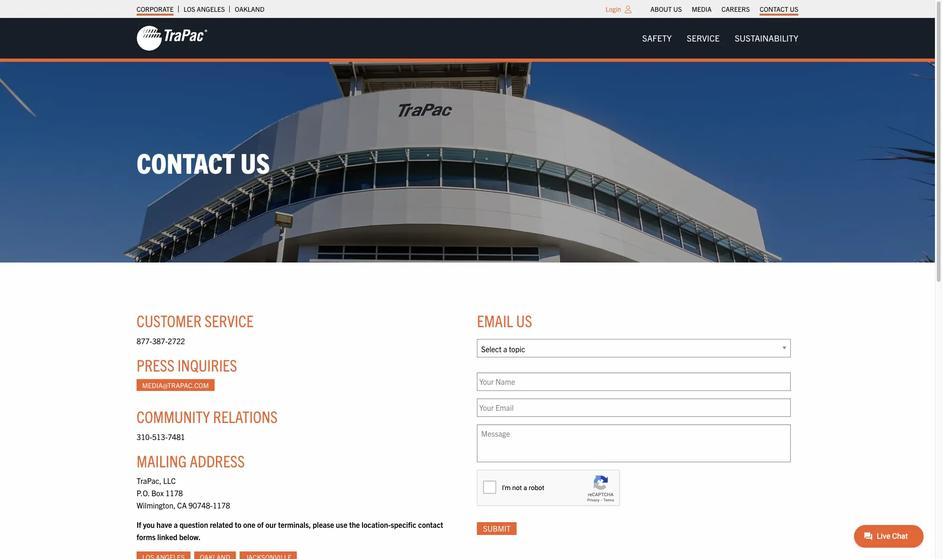 Task type: vqa. For each thing, say whether or not it's contained in the screenshot.
the News
no



Task type: describe. For each thing, give the bounding box(es) containing it.
location-
[[362, 521, 391, 530]]

email us
[[477, 311, 532, 331]]

media
[[692, 5, 712, 13]]

press inquiries
[[137, 355, 237, 375]]

310-513-7481
[[137, 432, 185, 442]]

sustainability
[[735, 33, 799, 43]]

please
[[313, 521, 334, 530]]

0 vertical spatial contact
[[760, 5, 788, 13]]

p.o.
[[137, 489, 150, 498]]

menu bar containing about us
[[646, 2, 803, 16]]

related
[[210, 521, 233, 530]]

a
[[174, 521, 178, 530]]

corporate
[[137, 5, 174, 13]]

careers
[[722, 5, 750, 13]]

relations
[[213, 407, 278, 427]]

customer
[[137, 311, 202, 331]]

corporate image
[[137, 25, 208, 52]]

community
[[137, 407, 210, 427]]

7481
[[168, 432, 185, 442]]

los angeles
[[184, 5, 225, 13]]

513-
[[152, 432, 168, 442]]

have
[[157, 521, 172, 530]]

trapac, llc p.o. box 1178 wilmington, ca 90748-1178
[[137, 477, 230, 510]]

llc
[[163, 477, 176, 486]]

1 vertical spatial 1178
[[213, 501, 230, 510]]

our
[[265, 521, 276, 530]]

Message text field
[[477, 425, 791, 463]]

oakland link
[[235, 2, 265, 16]]

2722
[[168, 336, 185, 346]]

about us link
[[651, 2, 682, 16]]

safety
[[642, 33, 672, 43]]

careers link
[[722, 2, 750, 16]]

one
[[243, 521, 255, 530]]

light image
[[625, 6, 632, 13]]

0 vertical spatial contact us
[[760, 5, 799, 13]]

media link
[[692, 2, 712, 16]]

if
[[137, 521, 141, 530]]

media@trapac.com link
[[137, 380, 214, 392]]

sustainability link
[[727, 29, 806, 48]]

login link
[[606, 5, 621, 13]]

mailing address
[[137, 451, 245, 471]]

mailing
[[137, 451, 187, 471]]

media@trapac.com
[[142, 381, 209, 390]]

use
[[336, 521, 347, 530]]

387-
[[152, 336, 168, 346]]

question
[[180, 521, 208, 530]]

Your Name text field
[[477, 373, 791, 391]]

Your Email text field
[[477, 399, 791, 417]]

menu bar containing safety
[[635, 29, 806, 48]]

0 horizontal spatial contact
[[137, 145, 235, 179]]

contact
[[418, 521, 443, 530]]



Task type: locate. For each thing, give the bounding box(es) containing it.
below.
[[179, 533, 201, 542]]

contact us
[[760, 5, 799, 13], [137, 145, 270, 179]]

community relations
[[137, 407, 278, 427]]

1178 up related
[[213, 501, 230, 510]]

oakland
[[235, 5, 265, 13]]

los
[[184, 5, 195, 13]]

corporate link
[[137, 2, 174, 16]]

0 vertical spatial 1178
[[165, 489, 183, 498]]

to
[[235, 521, 242, 530]]

los angeles link
[[184, 2, 225, 16]]

terminals,
[[278, 521, 311, 530]]

0 horizontal spatial 1178
[[165, 489, 183, 498]]

wilmington,
[[137, 501, 175, 510]]

about us
[[651, 5, 682, 13]]

the
[[349, 521, 360, 530]]

service
[[687, 33, 720, 43], [205, 311, 254, 331]]

1 vertical spatial menu bar
[[635, 29, 806, 48]]

linked
[[157, 533, 177, 542]]

1 horizontal spatial contact
[[760, 5, 788, 13]]

contact
[[760, 5, 788, 13], [137, 145, 235, 179]]

1178
[[165, 489, 183, 498], [213, 501, 230, 510]]

menu bar up service link
[[646, 2, 803, 16]]

email
[[477, 311, 513, 331]]

0 vertical spatial menu bar
[[646, 2, 803, 16]]

1 horizontal spatial service
[[687, 33, 720, 43]]

inquiries
[[177, 355, 237, 375]]

customer service
[[137, 311, 254, 331]]

1 horizontal spatial 1178
[[213, 501, 230, 510]]

menu bar down careers
[[635, 29, 806, 48]]

contact us link
[[760, 2, 799, 16]]

0 vertical spatial service
[[687, 33, 720, 43]]

us
[[673, 5, 682, 13], [790, 5, 799, 13], [241, 145, 270, 179], [516, 311, 532, 331]]

310-
[[137, 432, 152, 442]]

1178 down llc
[[165, 489, 183, 498]]

90748-
[[188, 501, 213, 510]]

877-387-2722
[[137, 336, 185, 346]]

None submit
[[477, 523, 517, 536]]

forms
[[137, 533, 156, 542]]

menu bar
[[646, 2, 803, 16], [635, 29, 806, 48]]

address
[[190, 451, 245, 471]]

box
[[151, 489, 164, 498]]

1 vertical spatial contact
[[137, 145, 235, 179]]

if you have a question related to one of our terminals, please use the location-specific contact forms linked below.
[[137, 521, 443, 542]]

safety link
[[635, 29, 679, 48]]

1 vertical spatial contact us
[[137, 145, 270, 179]]

0 horizontal spatial service
[[205, 311, 254, 331]]

ca
[[177, 501, 187, 510]]

you
[[143, 521, 155, 530]]

877-
[[137, 336, 152, 346]]

login
[[606, 5, 621, 13]]

of
[[257, 521, 264, 530]]

0 horizontal spatial contact us
[[137, 145, 270, 179]]

angeles
[[197, 5, 225, 13]]

press
[[137, 355, 174, 375]]

about
[[651, 5, 672, 13]]

1 horizontal spatial contact us
[[760, 5, 799, 13]]

trapac,
[[137, 477, 161, 486]]

1 vertical spatial service
[[205, 311, 254, 331]]

service link
[[679, 29, 727, 48]]

specific
[[391, 521, 416, 530]]



